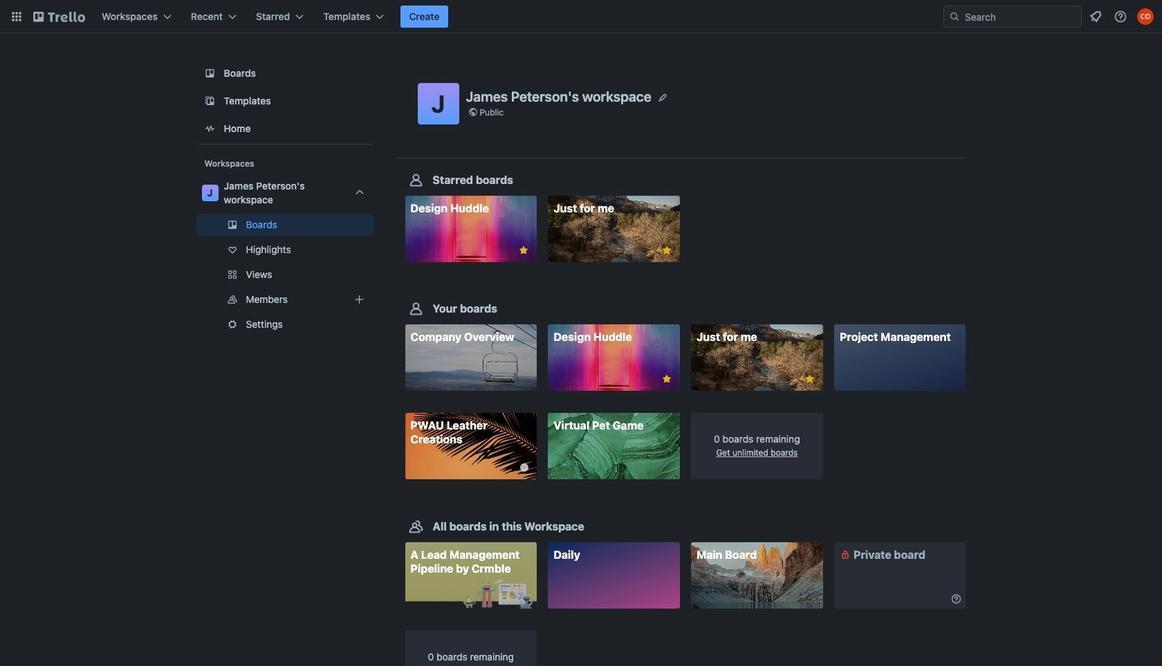 Task type: describe. For each thing, give the bounding box(es) containing it.
sm image
[[839, 548, 852, 562]]

0 horizontal spatial click to unstar this board. it will be removed from your starred list. image
[[518, 244, 530, 257]]

christina overa (christinaovera) image
[[1138, 8, 1154, 25]]

sm image
[[950, 592, 964, 606]]

2 horizontal spatial click to unstar this board. it will be removed from your starred list. image
[[804, 373, 816, 386]]

open information menu image
[[1114, 10, 1128, 24]]

click to unstar this board. it will be removed from your starred list. image
[[661, 244, 673, 257]]

board image
[[202, 65, 218, 82]]

1 horizontal spatial click to unstar this board. it will be removed from your starred list. image
[[661, 373, 673, 386]]



Task type: locate. For each thing, give the bounding box(es) containing it.
back to home image
[[33, 6, 85, 28]]

click to unstar this board. it will be removed from your starred list. image
[[518, 244, 530, 257], [661, 373, 673, 386], [804, 373, 816, 386]]

template board image
[[202, 93, 218, 109]]

home image
[[202, 120, 218, 137]]

search image
[[949, 11, 960, 22]]

there is new activity on this board. image
[[520, 464, 529, 472]]

0 notifications image
[[1088, 8, 1104, 25]]

primary element
[[0, 0, 1162, 33]]

Search field
[[960, 7, 1082, 26]]

add image
[[351, 291, 368, 308]]



Task type: vqa. For each thing, say whether or not it's contained in the screenshot.
Greg Robinson (gregrobinson96) image
no



